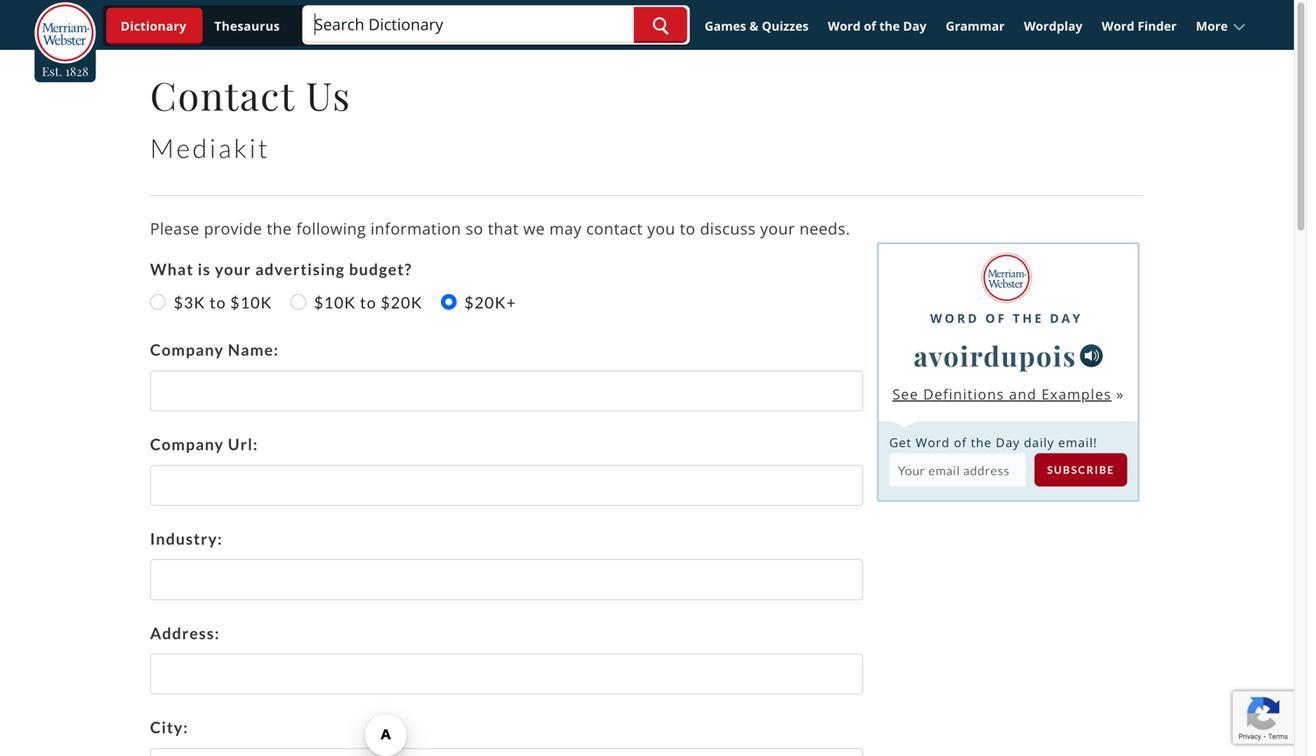 Task type: locate. For each thing, give the bounding box(es) containing it.
see definitions and examples link
[[893, 385, 1112, 403]]

quizzes
[[762, 18, 809, 34]]

examples
[[1042, 385, 1112, 403]]

company for company name:
[[150, 340, 224, 359]]

to for $10k to $20k
[[360, 293, 377, 312]]

0 vertical spatial of
[[864, 18, 876, 34]]

get word of the day daily email!
[[889, 434, 1098, 451]]

$10k to $20k
[[314, 293, 423, 312]]

day left grammar link
[[903, 18, 927, 34]]

wordplay link
[[1016, 10, 1091, 41]]

1 vertical spatial word of the day
[[930, 310, 1083, 326]]

word finder link
[[1094, 10, 1185, 41]]

name:
[[228, 340, 279, 359]]

avoirdupois link
[[914, 335, 1077, 376]]

0 vertical spatial your
[[760, 218, 795, 239]]

mediakit
[[150, 132, 270, 163]]

$10k right $10k to $20k option
[[314, 293, 356, 312]]

see definitions and examples »
[[893, 385, 1124, 403]]

None submit
[[1035, 453, 1127, 487]]

word of the day link
[[820, 10, 935, 41], [930, 301, 1083, 326]]

0 horizontal spatial of
[[864, 18, 876, 34]]

that
[[488, 218, 519, 239]]

company name:
[[150, 340, 279, 359]]

1 vertical spatial company
[[150, 434, 224, 454]]

0 horizontal spatial $10k
[[230, 293, 272, 312]]

the up subscribe to word of the day text box
[[971, 434, 992, 451]]

us
[[306, 69, 351, 120]]

2 $10k from the left
[[314, 293, 356, 312]]

your left the needs.
[[760, 218, 795, 239]]

merriam-webster logo link
[[35, 2, 96, 65]]

1 horizontal spatial to
[[360, 293, 377, 312]]

of for the bottommost word of the day link
[[985, 310, 1007, 326]]

word of the day
[[828, 18, 927, 34], [930, 310, 1083, 326]]

$3k
[[174, 293, 206, 312]]

0 vertical spatial word of the day
[[828, 18, 927, 34]]

1 vertical spatial your
[[215, 260, 251, 279]]

2 horizontal spatial of
[[985, 310, 1007, 326]]

2 horizontal spatial to
[[680, 218, 696, 239]]

$20k+
[[464, 293, 517, 312]]

word right quizzes
[[828, 18, 861, 34]]

please provide the following information so that we may contact you to discuss your needs.
[[150, 218, 850, 239]]

0 vertical spatial day
[[903, 18, 927, 34]]

to left "$20k"
[[360, 293, 377, 312]]

word
[[828, 18, 861, 34], [1102, 18, 1135, 34], [930, 310, 980, 326], [916, 434, 950, 451]]

needs.
[[800, 218, 850, 239]]

2 company from the top
[[150, 434, 224, 454]]

0 horizontal spatial your
[[215, 260, 251, 279]]

1 horizontal spatial of
[[954, 434, 967, 451]]

&
[[750, 18, 759, 34]]

to for $3k to $10k
[[210, 293, 226, 312]]

of right quizzes
[[864, 18, 876, 34]]

2 horizontal spatial day
[[1050, 310, 1083, 326]]

0 horizontal spatial to
[[210, 293, 226, 312]]

of
[[864, 18, 876, 34], [985, 310, 1007, 326], [954, 434, 967, 451]]

company
[[150, 340, 224, 359], [150, 434, 224, 454]]

day up listen to the pronunciation of avoirdupois icon
[[1050, 310, 1083, 326]]

0 horizontal spatial day
[[903, 18, 927, 34]]

company url:
[[150, 434, 258, 454]]

$10k
[[230, 293, 272, 312], [314, 293, 356, 312]]

your
[[760, 218, 795, 239], [215, 260, 251, 279]]

1 vertical spatial of
[[985, 310, 1007, 326]]

1 horizontal spatial your
[[760, 218, 795, 239]]

$10k down 'what is your advertising budget?'
[[230, 293, 272, 312]]

None text field
[[150, 559, 863, 600]]

company down $3k
[[150, 340, 224, 359]]

word right get
[[916, 434, 950, 451]]

0 horizontal spatial word of the day
[[828, 18, 927, 34]]

1 horizontal spatial day
[[996, 434, 1020, 451]]

industry:
[[150, 529, 223, 548]]

discuss
[[700, 218, 756, 239]]

to right $3k
[[210, 293, 226, 312]]

$20k
[[381, 293, 423, 312]]

please
[[150, 218, 200, 239]]

provide
[[204, 218, 262, 239]]

of up subscribe to word of the day text box
[[954, 434, 967, 451]]

budget?
[[349, 260, 412, 279]]

day left daily
[[996, 434, 1020, 451]]

daily
[[1024, 434, 1055, 451]]

1 vertical spatial day
[[1050, 310, 1083, 326]]

0 vertical spatial company
[[150, 340, 224, 359]]

the
[[879, 18, 900, 34], [267, 218, 292, 239], [1013, 310, 1044, 326], [971, 434, 992, 451]]

day for the bottommost word of the day link
[[1050, 310, 1083, 326]]

to
[[680, 218, 696, 239], [210, 293, 226, 312], [360, 293, 377, 312]]

0 vertical spatial word of the day link
[[820, 10, 935, 41]]

contact
[[150, 69, 295, 120]]

of up avoirdupois
[[985, 310, 1007, 326]]

1 horizontal spatial $10k
[[314, 293, 356, 312]]

toggle search dictionary/thesaurus image
[[106, 8, 203, 45]]

to right the you
[[680, 218, 696, 239]]

1 company from the top
[[150, 340, 224, 359]]

your right is
[[215, 260, 251, 279]]

company left url:
[[150, 434, 224, 454]]

city:
[[150, 718, 188, 737]]

None text field
[[150, 654, 863, 695], [150, 748, 863, 756], [150, 654, 863, 695], [150, 748, 863, 756]]

day
[[903, 18, 927, 34], [1050, 310, 1083, 326], [996, 434, 1020, 451]]

search word image
[[652, 17, 669, 35]]



Task type: vqa. For each thing, say whether or not it's contained in the screenshot.
The "Words"
no



Task type: describe. For each thing, give the bounding box(es) containing it.
1 vertical spatial word of the day link
[[930, 301, 1083, 326]]

Company Url: text field
[[150, 465, 863, 506]]

games
[[705, 18, 746, 34]]

wordplay
[[1024, 18, 1083, 34]]

grammar link
[[938, 10, 1013, 41]]

Company Name: text field
[[150, 370, 863, 411]]

listen to the pronunciation of avoirdupois link
[[1080, 344, 1103, 367]]

contact
[[586, 218, 643, 239]]

avoirdupois
[[914, 337, 1077, 374]]

see
[[893, 385, 919, 403]]

$20K+ radio
[[441, 294, 457, 310]]

grammar
[[946, 18, 1005, 34]]

the down "merriam webster" image
[[1013, 310, 1044, 326]]

word left finder on the top of page
[[1102, 18, 1135, 34]]

more button
[[1188, 10, 1254, 41]]

word finder
[[1102, 18, 1177, 34]]

games & quizzes
[[705, 18, 809, 34]]

merriam webster - established 1828 image
[[35, 2, 96, 65]]

Search search field
[[304, 7, 687, 43]]

word up avoirdupois
[[930, 310, 980, 326]]

and
[[1009, 385, 1037, 403]]

Subscribe to Word of the Day text field
[[889, 453, 1026, 487]]

day for top word of the day link
[[903, 18, 927, 34]]

1 horizontal spatial word of the day
[[930, 310, 1083, 326]]

listen to the pronunciation of avoirdupois image
[[1080, 344, 1103, 367]]

get
[[889, 434, 912, 451]]

the up 'what is your advertising budget?'
[[267, 218, 292, 239]]

»
[[1116, 385, 1124, 403]]

more
[[1196, 18, 1228, 34]]

finder
[[1138, 18, 1177, 34]]

what is your advertising budget?
[[150, 260, 412, 279]]

merriam webster image
[[982, 253, 1032, 303]]

following
[[296, 218, 366, 239]]

what
[[150, 260, 194, 279]]

email!
[[1059, 434, 1098, 451]]

2 vertical spatial day
[[996, 434, 1020, 451]]

games & quizzes link
[[697, 10, 817, 41]]

may
[[550, 218, 582, 239]]

address:
[[150, 623, 220, 642]]

of for top word of the day link
[[864, 18, 876, 34]]

$3k to $10k
[[174, 293, 272, 312]]

1 $10k from the left
[[230, 293, 272, 312]]

we
[[523, 218, 545, 239]]

$10K to $20K radio
[[290, 294, 306, 310]]

definitions
[[923, 385, 1005, 403]]

is
[[198, 260, 211, 279]]

you
[[647, 218, 675, 239]]

contact us
[[150, 69, 351, 120]]

so
[[466, 218, 483, 239]]

information
[[371, 218, 461, 239]]

$3K to $10K radio
[[150, 294, 166, 310]]

url:
[[228, 434, 258, 454]]

2 vertical spatial of
[[954, 434, 967, 451]]

advertising
[[255, 260, 345, 279]]

company for company url:
[[150, 434, 224, 454]]

the left grammar link
[[879, 18, 900, 34]]



